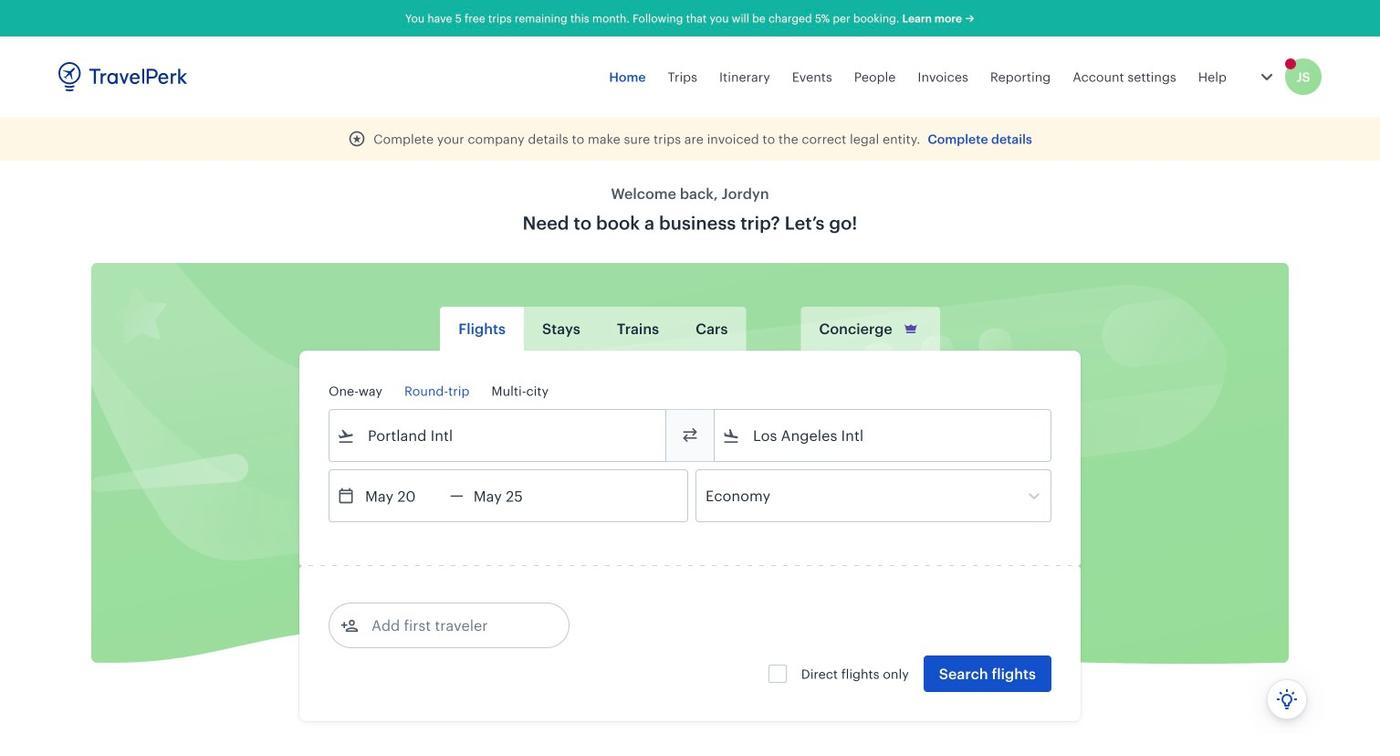 Task type: locate. For each thing, give the bounding box(es) containing it.
To search field
[[741, 421, 1027, 450]]

From search field
[[355, 421, 642, 450]]

Add first traveler search field
[[359, 611, 549, 640]]

Return text field
[[464, 470, 559, 521]]

Depart text field
[[355, 470, 450, 521]]



